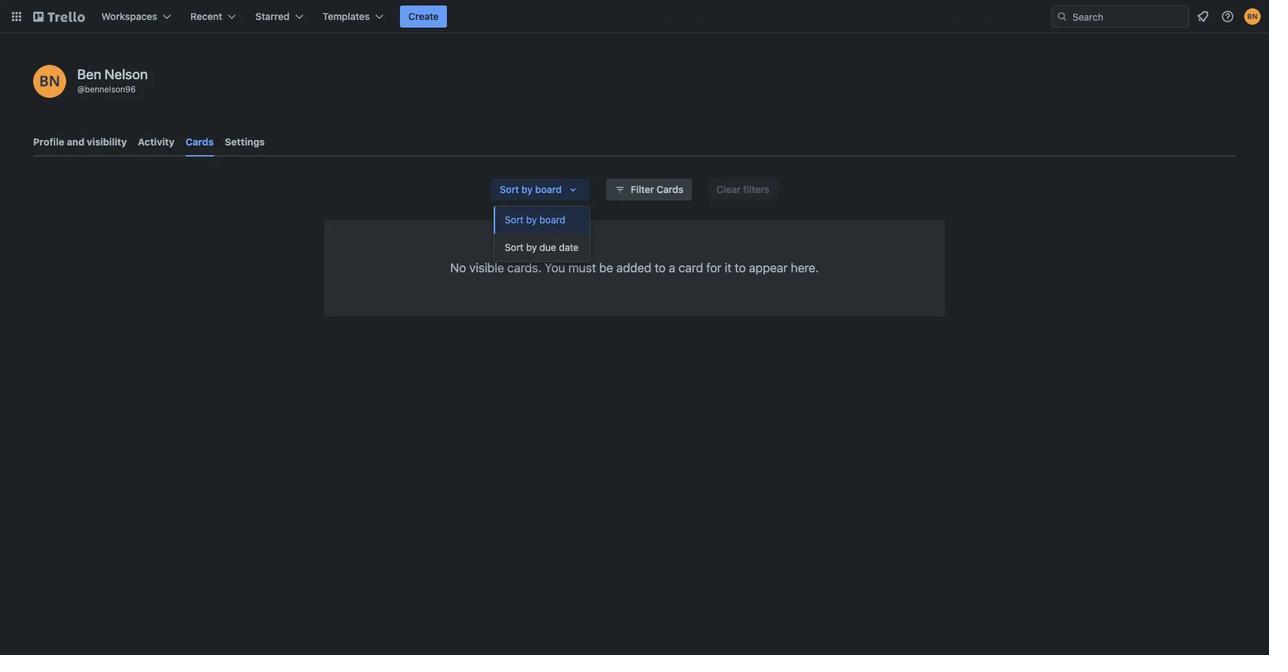 Task type: describe. For each thing, give the bounding box(es) containing it.
workspaces button
[[93, 6, 179, 28]]

visibility
[[87, 136, 127, 148]]

ben nelson @ bennelson96
[[77, 66, 148, 95]]

cards inside button
[[657, 184, 684, 195]]

create button
[[400, 6, 447, 28]]

1 to from the left
[[655, 261, 666, 275]]

profile and visibility link
[[33, 130, 127, 155]]

no visible cards. you must be added to a card for it to appear here.
[[450, 261, 819, 275]]

ben
[[77, 66, 101, 82]]

0 horizontal spatial cards
[[186, 136, 214, 148]]

here.
[[791, 261, 819, 275]]

must
[[569, 261, 596, 275]]

templates
[[323, 10, 370, 22]]

clear filters button
[[708, 179, 778, 201]]

search image
[[1057, 11, 1068, 22]]

filter
[[631, 184, 654, 195]]

by for sort by board popup button
[[522, 184, 533, 195]]

starred
[[255, 10, 290, 22]]

filter cards
[[631, 184, 684, 195]]

sort by due date
[[505, 241, 579, 253]]

workspaces
[[101, 10, 157, 22]]

a
[[669, 261, 676, 275]]

nelson
[[105, 66, 148, 82]]

sort by board for sort by board popup button
[[500, 184, 562, 195]]

activity
[[138, 136, 175, 148]]

templates button
[[314, 6, 392, 28]]

by for sort by board button
[[526, 214, 537, 226]]

and
[[67, 136, 84, 148]]

recent
[[190, 10, 222, 22]]

for
[[706, 261, 722, 275]]

board for sort by board button
[[540, 214, 566, 226]]



Task type: vqa. For each thing, say whether or not it's contained in the screenshot.
FILTER CARDS button
yes



Task type: locate. For each thing, give the bounding box(es) containing it.
profile and visibility
[[33, 136, 127, 148]]

no
[[450, 261, 466, 275]]

board up sort by board button
[[535, 184, 562, 195]]

recent button
[[182, 6, 244, 28]]

sort up cards.
[[505, 241, 524, 253]]

by for sort by due date button
[[526, 241, 537, 253]]

date
[[559, 241, 579, 253]]

clear filters
[[717, 184, 770, 195]]

sort by board inside popup button
[[500, 184, 562, 195]]

1 vertical spatial by
[[526, 214, 537, 226]]

ben nelson (bennelson96) image right open information menu 'image'
[[1245, 8, 1261, 25]]

clear
[[717, 184, 741, 195]]

by left due
[[526, 241, 537, 253]]

visible
[[469, 261, 504, 275]]

cards link
[[186, 130, 214, 157]]

starred button
[[247, 6, 312, 28]]

sort by board inside button
[[505, 214, 566, 226]]

cards
[[186, 136, 214, 148], [657, 184, 684, 195]]

0 vertical spatial board
[[535, 184, 562, 195]]

board up due
[[540, 214, 566, 226]]

ben nelson (bennelson96) image left @
[[33, 65, 66, 98]]

0 horizontal spatial to
[[655, 261, 666, 275]]

0 vertical spatial ben nelson (bennelson96) image
[[1245, 8, 1261, 25]]

be
[[599, 261, 613, 275]]

0 vertical spatial sort by board
[[500, 184, 562, 195]]

2 vertical spatial sort
[[505, 241, 524, 253]]

1 vertical spatial sort by board
[[505, 214, 566, 226]]

0 horizontal spatial ben nelson (bennelson96) image
[[33, 65, 66, 98]]

settings
[[225, 136, 265, 148]]

sort for sort by due date button
[[505, 241, 524, 253]]

0 vertical spatial cards
[[186, 136, 214, 148]]

it
[[725, 261, 732, 275]]

board
[[535, 184, 562, 195], [540, 214, 566, 226]]

sort by board button
[[494, 206, 590, 234]]

sort
[[500, 184, 519, 195], [505, 214, 524, 226], [505, 241, 524, 253]]

open information menu image
[[1221, 10, 1235, 23]]

1 vertical spatial sort
[[505, 214, 524, 226]]

sort by due date button
[[494, 234, 590, 261]]

1 vertical spatial board
[[540, 214, 566, 226]]

sort up sort by board button
[[500, 184, 519, 195]]

settings link
[[225, 130, 265, 155]]

sort up sort by due date
[[505, 214, 524, 226]]

sort for sort by board button
[[505, 214, 524, 226]]

card
[[679, 261, 703, 275]]

board for sort by board popup button
[[535, 184, 562, 195]]

menu containing sort by board
[[494, 206, 590, 261]]

sort by board
[[500, 184, 562, 195], [505, 214, 566, 226]]

1 vertical spatial ben nelson (bennelson96) image
[[33, 65, 66, 98]]

to
[[655, 261, 666, 275], [735, 261, 746, 275]]

filter cards button
[[606, 179, 692, 201]]

back to home image
[[33, 6, 85, 28]]

primary element
[[0, 0, 1269, 33]]

cards right filter
[[657, 184, 684, 195]]

0 notifications image
[[1195, 8, 1211, 25]]

board inside button
[[540, 214, 566, 226]]

due
[[540, 241, 556, 253]]

appear
[[749, 261, 788, 275]]

1 horizontal spatial to
[[735, 261, 746, 275]]

board inside popup button
[[535, 184, 562, 195]]

1 vertical spatial cards
[[657, 184, 684, 195]]

menu
[[494, 206, 590, 261]]

sort for sort by board popup button
[[500, 184, 519, 195]]

by inside popup button
[[522, 184, 533, 195]]

activity link
[[138, 130, 175, 155]]

cards right the activity
[[186, 136, 214, 148]]

added
[[617, 261, 652, 275]]

Search field
[[1068, 6, 1189, 27]]

filters
[[743, 184, 770, 195]]

profile
[[33, 136, 64, 148]]

sort by board up sort by board button
[[500, 184, 562, 195]]

sort inside popup button
[[500, 184, 519, 195]]

sort by board up sort by due date
[[505, 214, 566, 226]]

2 to from the left
[[735, 261, 746, 275]]

by up sort by board button
[[522, 184, 533, 195]]

bennelson96
[[85, 84, 136, 95]]

1 horizontal spatial ben nelson (bennelson96) image
[[1245, 8, 1261, 25]]

0 vertical spatial by
[[522, 184, 533, 195]]

sort by board button
[[492, 179, 590, 201]]

to left a
[[655, 261, 666, 275]]

by up sort by due date
[[526, 214, 537, 226]]

to right it
[[735, 261, 746, 275]]

by
[[522, 184, 533, 195], [526, 214, 537, 226], [526, 241, 537, 253]]

@
[[77, 84, 85, 95]]

2 vertical spatial by
[[526, 241, 537, 253]]

create
[[408, 10, 439, 22]]

ben nelson (bennelson96) image
[[1245, 8, 1261, 25], [33, 65, 66, 98]]

1 horizontal spatial cards
[[657, 184, 684, 195]]

cards.
[[507, 261, 542, 275]]

you
[[545, 261, 565, 275]]

sort by board for sort by board button
[[505, 214, 566, 226]]

0 vertical spatial sort
[[500, 184, 519, 195]]



